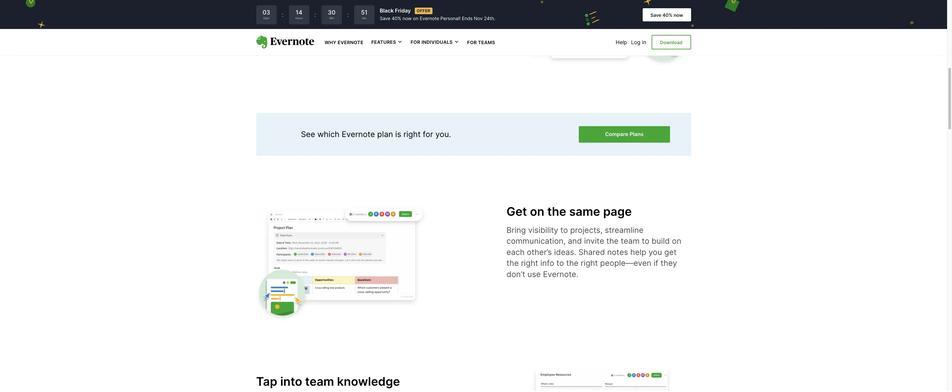 Task type: describe. For each thing, give the bounding box(es) containing it.
help link
[[616, 39, 627, 45]]

for for for teams
[[467, 40, 477, 45]]

2 horizontal spatial right
[[581, 259, 598, 268]]

save 40% now on evernote personal! ends nov 24th.
[[380, 16, 496, 21]]

and
[[568, 236, 582, 246]]

03 days
[[263, 9, 270, 20]]

tap
[[256, 374, 277, 389]]

compare
[[605, 131, 629, 137]]

now for save 40% now
[[674, 12, 683, 18]]

help
[[616, 39, 627, 45]]

nov
[[474, 16, 483, 21]]

hours
[[295, 17, 303, 20]]

for
[[423, 130, 433, 139]]

0 vertical spatial on
[[413, 16, 419, 21]]

offer
[[417, 8, 431, 13]]

projects,
[[570, 225, 603, 235]]

why evernote
[[325, 40, 364, 45]]

03
[[263, 9, 270, 16]]

info
[[541, 259, 555, 268]]

2 vertical spatial evernote
[[342, 130, 375, 139]]

compare plans
[[605, 131, 644, 137]]

build
[[652, 236, 670, 246]]

download
[[660, 39, 683, 45]]

get on the same page
[[507, 204, 632, 219]]

invite
[[584, 236, 604, 246]]

evernote teams project planning image
[[256, 198, 428, 320]]

which
[[318, 130, 340, 139]]

14
[[296, 9, 302, 16]]

compare plans link
[[579, 126, 670, 143]]

1 vertical spatial on
[[530, 204, 545, 219]]

the down the 'each'
[[507, 259, 519, 268]]

see
[[301, 130, 315, 139]]

communication,
[[507, 236, 566, 246]]

30
[[328, 9, 336, 16]]

for individuals
[[411, 39, 453, 45]]

days
[[263, 17, 270, 20]]

51
[[361, 9, 368, 16]]

sharable resources in evernote teams image
[[520, 363, 691, 391]]

get
[[665, 247, 677, 257]]

notes
[[607, 247, 628, 257]]

each
[[507, 247, 525, 257]]

features button
[[371, 39, 403, 45]]

24th.
[[484, 16, 496, 21]]

other's
[[527, 247, 552, 257]]

save 40% now link
[[643, 8, 691, 21]]

0 vertical spatial to
[[561, 225, 568, 235]]

save 40% now
[[651, 12, 683, 18]]

black
[[380, 7, 394, 14]]

individuals
[[422, 39, 453, 45]]

use
[[528, 270, 541, 279]]

log in
[[631, 39, 647, 45]]

help
[[631, 247, 647, 257]]

why
[[325, 40, 337, 45]]

save for save 40% now
[[651, 12, 662, 18]]

tap into team knowledge
[[256, 374, 400, 389]]

sec
[[362, 17, 367, 20]]

1 horizontal spatial right
[[521, 259, 538, 268]]

if
[[654, 259, 659, 268]]

3 : from the left
[[347, 11, 349, 18]]



Task type: locate. For each thing, give the bounding box(es) containing it.
shared
[[579, 247, 605, 257]]

: left 51 sec
[[347, 11, 349, 18]]

40% down the black friday
[[392, 16, 401, 21]]

1 vertical spatial to
[[642, 236, 650, 246]]

team down streamline
[[621, 236, 640, 246]]

2 horizontal spatial :
[[347, 11, 349, 18]]

you
[[649, 247, 662, 257]]

40% for save 40% now
[[663, 12, 673, 18]]

2 vertical spatial to
[[557, 259, 564, 268]]

evernote
[[420, 16, 439, 21], [338, 40, 364, 45], [342, 130, 375, 139]]

the
[[548, 204, 567, 219], [607, 236, 619, 246], [507, 259, 519, 268], [566, 259, 579, 268]]

bring
[[507, 225, 526, 235]]

1 horizontal spatial team
[[621, 236, 640, 246]]

features
[[371, 39, 396, 45]]

1 horizontal spatial now
[[674, 12, 683, 18]]

40% for save 40% now on evernote personal! ends nov 24th.
[[392, 16, 401, 21]]

log in link
[[631, 39, 647, 45]]

1 vertical spatial team
[[305, 374, 334, 389]]

on inside the bring visibility to projects, streamline communication, and invite the team to build on each other's ideas. shared notes help you get the right info to the right people—even if they don't use evernote.
[[672, 236, 682, 246]]

you.
[[436, 130, 451, 139]]

1 horizontal spatial for
[[467, 40, 477, 45]]

for individuals button
[[411, 39, 459, 45]]

black friday
[[380, 7, 411, 14]]

right
[[404, 130, 421, 139], [521, 259, 538, 268], [581, 259, 598, 268]]

team
[[621, 236, 640, 246], [305, 374, 334, 389]]

0 horizontal spatial on
[[413, 16, 419, 21]]

14 hours
[[295, 9, 303, 20]]

40%
[[663, 12, 673, 18], [392, 16, 401, 21]]

right up use
[[521, 259, 538, 268]]

is
[[395, 130, 401, 139]]

for
[[411, 39, 420, 45], [467, 40, 477, 45]]

0 horizontal spatial save
[[380, 16, 391, 21]]

now down friday
[[403, 16, 412, 21]]

min
[[330, 17, 334, 20]]

on
[[413, 16, 419, 21], [530, 204, 545, 219], [672, 236, 682, 246]]

to
[[561, 225, 568, 235], [642, 236, 650, 246], [557, 259, 564, 268]]

on down offer
[[413, 16, 419, 21]]

1 horizontal spatial save
[[651, 12, 662, 18]]

plans
[[630, 131, 644, 137]]

1 : from the left
[[282, 11, 284, 18]]

2 : from the left
[[315, 11, 316, 18]]

evernote left the plan
[[342, 130, 375, 139]]

1 horizontal spatial :
[[315, 11, 316, 18]]

now for save 40% now on evernote personal! ends nov 24th.
[[403, 16, 412, 21]]

0 horizontal spatial 40%
[[392, 16, 401, 21]]

0 horizontal spatial :
[[282, 11, 284, 18]]

0 vertical spatial team
[[621, 236, 640, 246]]

save up download link
[[651, 12, 662, 18]]

visibility
[[528, 225, 558, 235]]

they
[[661, 259, 677, 268]]

for left individuals
[[411, 39, 420, 45]]

plan
[[377, 130, 393, 139]]

now
[[674, 12, 683, 18], [403, 16, 412, 21]]

40% up download link
[[663, 12, 673, 18]]

evernote right why
[[338, 40, 364, 45]]

51 sec
[[361, 9, 368, 20]]

:
[[282, 11, 284, 18], [315, 11, 316, 18], [347, 11, 349, 18]]

now up download link
[[674, 12, 683, 18]]

download link
[[652, 35, 691, 49]]

evernote logo image
[[256, 36, 314, 49]]

2 vertical spatial on
[[672, 236, 682, 246]]

0 horizontal spatial for
[[411, 39, 420, 45]]

to up help
[[642, 236, 650, 246]]

evernote inside why evernote link
[[338, 40, 364, 45]]

log
[[631, 39, 641, 45]]

1 horizontal spatial 40%
[[663, 12, 673, 18]]

for left teams
[[467, 40, 477, 45]]

streamline
[[605, 225, 644, 235]]

the down ideas.
[[566, 259, 579, 268]]

ends
[[462, 16, 473, 21]]

for for for individuals
[[411, 39, 420, 45]]

1 vertical spatial evernote
[[338, 40, 364, 45]]

see which evernote plan is right for you.
[[301, 130, 451, 139]]

right down "shared"
[[581, 259, 598, 268]]

save down black
[[380, 16, 391, 21]]

0 vertical spatial evernote
[[420, 16, 439, 21]]

0 horizontal spatial right
[[404, 130, 421, 139]]

in
[[642, 39, 647, 45]]

to up evernote.
[[557, 259, 564, 268]]

bring visibility to projects, streamline communication, and invite the team to build on each other's ideas. shared notes help you get the right info to the right people—even if they don't use evernote.
[[507, 225, 682, 279]]

: left 14 hours
[[282, 11, 284, 18]]

evernote.
[[543, 270, 579, 279]]

for teams
[[467, 40, 495, 45]]

0 horizontal spatial team
[[305, 374, 334, 389]]

0 horizontal spatial now
[[403, 16, 412, 21]]

the up visibility
[[548, 204, 567, 219]]

knowledge
[[337, 374, 400, 389]]

team inside the bring visibility to projects, streamline communication, and invite the team to build on each other's ideas. shared notes help you get the right info to the right people—even if they don't use evernote.
[[621, 236, 640, 246]]

people—even
[[600, 259, 652, 268]]

same
[[569, 204, 600, 219]]

why evernote link
[[325, 39, 364, 45]]

on up visibility
[[530, 204, 545, 219]]

the up "notes"
[[607, 236, 619, 246]]

right right the is
[[404, 130, 421, 139]]

multiple people task asignment evernote teams image
[[520, 0, 691, 71]]

30 min
[[328, 9, 336, 20]]

get
[[507, 204, 527, 219]]

on up get
[[672, 236, 682, 246]]

evernote down offer
[[420, 16, 439, 21]]

teams
[[478, 40, 495, 45]]

for teams link
[[467, 39, 495, 45]]

page
[[603, 204, 632, 219]]

save for save 40% now on evernote personal! ends nov 24th.
[[380, 16, 391, 21]]

for inside button
[[411, 39, 420, 45]]

into
[[280, 374, 302, 389]]

team right into
[[305, 374, 334, 389]]

1 horizontal spatial on
[[530, 204, 545, 219]]

to up 'and'
[[561, 225, 568, 235]]

ideas.
[[554, 247, 577, 257]]

don't
[[507, 270, 525, 279]]

save
[[651, 12, 662, 18], [380, 16, 391, 21]]

2 horizontal spatial on
[[672, 236, 682, 246]]

friday
[[395, 7, 411, 14]]

personal!
[[441, 16, 461, 21]]

: left 30 min
[[315, 11, 316, 18]]



Task type: vqa. For each thing, say whether or not it's contained in the screenshot.
PDFs
no



